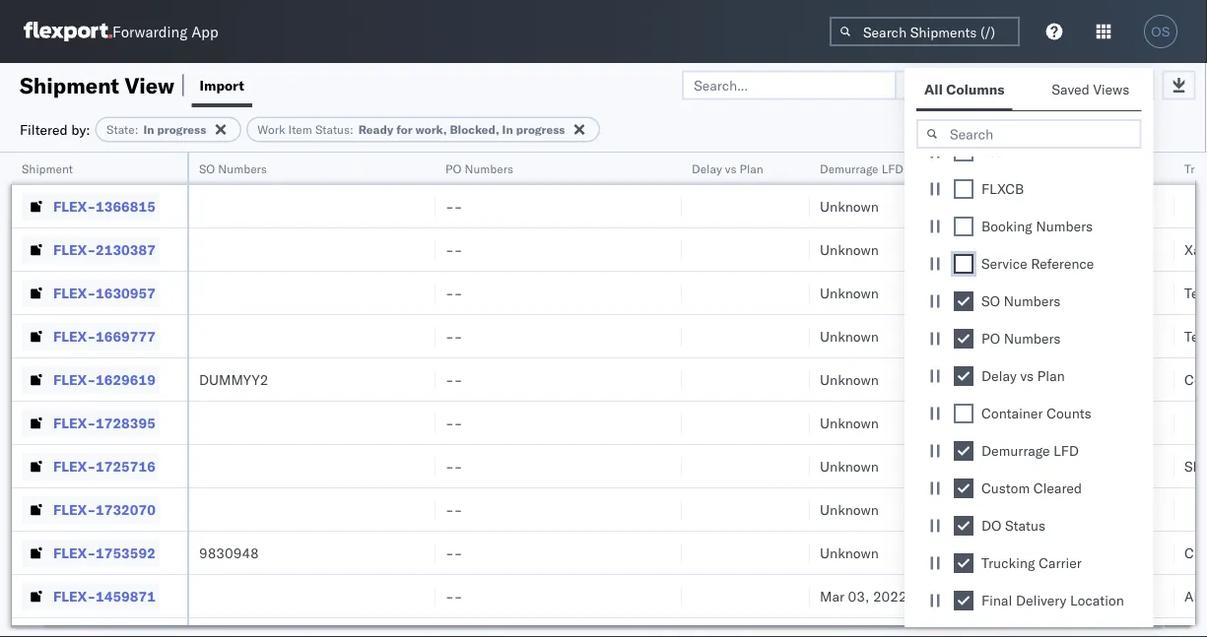 Task type: vqa. For each thing, say whether or not it's contained in the screenshot.
fourth Not from the bottom of the page
yes



Task type: locate. For each thing, give the bounding box(es) containing it.
in right state
[[143, 122, 154, 137]]

0 horizontal spatial so numbers
[[199, 161, 267, 176]]

plan
[[740, 161, 764, 176], [1038, 368, 1065, 385]]

0 vertical spatial demurrage
[[820, 161, 879, 176]]

7 flex- from the top
[[53, 458, 96, 475]]

shipment for shipment
[[22, 161, 73, 176]]

0 vertical spatial po numbers
[[446, 161, 514, 176]]

unknown for 1366815
[[820, 198, 879, 215]]

delay
[[692, 161, 722, 176], [982, 368, 1017, 385]]

4 no from the top
[[968, 328, 986, 345]]

1 not from the top
[[1086, 241, 1109, 258]]

1 not sent from the top
[[1086, 241, 1141, 258]]

0 horizontal spatial progress
[[157, 122, 206, 137]]

unknown for 2130387
[[820, 241, 879, 258]]

3 not from the top
[[1086, 458, 1109, 475]]

-- for 2130387
[[446, 241, 463, 258]]

-- for 1669777
[[446, 328, 463, 345]]

progress right blocked,
[[516, 122, 565, 137]]

1 vertical spatial po
[[982, 330, 1001, 348]]

status right do
[[1006, 518, 1046, 535]]

8 flex- from the top
[[53, 501, 96, 519]]

flex- for 1728395
[[53, 415, 96, 432]]

po numbers up container in the right bottom of the page
[[982, 330, 1061, 348]]

1 horizontal spatial vs
[[1021, 368, 1034, 385]]

plan down search... text box
[[740, 161, 764, 176]]

flex- down flex-1629619 button
[[53, 415, 96, 432]]

shipment button
[[12, 157, 168, 176]]

sent
[[1113, 241, 1141, 258], [1113, 415, 1141, 432], [1113, 458, 1141, 475], [1113, 588, 1141, 605]]

1 horizontal spatial delay
[[982, 368, 1017, 385]]

all
[[925, 81, 943, 98]]

sent for 2130387
[[1113, 241, 1141, 258]]

0 vertical spatial po
[[446, 161, 462, 176]]

1 vertical spatial demurrage
[[982, 443, 1050, 460]]

None checkbox
[[954, 142, 974, 162], [954, 179, 974, 199], [954, 217, 974, 237], [954, 329, 974, 349], [954, 442, 974, 461], [954, 517, 974, 536], [954, 142, 974, 162], [954, 179, 974, 199], [954, 217, 974, 237], [954, 329, 974, 349], [954, 442, 974, 461], [954, 517, 974, 536]]

plan up container counts
[[1038, 368, 1065, 385]]

1 in from the left
[[143, 122, 154, 137]]

1 flex- from the top
[[53, 198, 96, 215]]

forwarding app link
[[24, 22, 219, 41]]

1 vertical spatial lfd
[[1054, 443, 1079, 460]]

1 horizontal spatial in
[[502, 122, 513, 137]]

2 -- from the top
[[446, 241, 463, 258]]

1 vertical spatial plan
[[1038, 368, 1065, 385]]

10 flex- from the top
[[53, 588, 96, 605]]

1 sent from the top
[[1113, 241, 1141, 258]]

shipment inside button
[[22, 161, 73, 176]]

lfd
[[882, 161, 904, 176], [1054, 443, 1079, 460]]

3 flex- from the top
[[53, 284, 96, 302]]

3 not sent from the top
[[1086, 458, 1141, 475]]

numbers up reference
[[1036, 218, 1093, 235]]

2022
[[873, 588, 908, 605]]

flex- for 1366815
[[53, 198, 96, 215]]

-
[[446, 198, 454, 215], [454, 198, 463, 215], [446, 241, 454, 258], [454, 241, 463, 258], [446, 284, 454, 302], [454, 284, 463, 302], [446, 328, 454, 345], [454, 328, 463, 345], [446, 371, 454, 388], [454, 371, 463, 388], [446, 415, 454, 432], [454, 415, 463, 432], [446, 458, 454, 475], [454, 458, 463, 475], [446, 501, 454, 519], [454, 501, 463, 519], [446, 545, 454, 562], [454, 545, 463, 562], [446, 588, 454, 605], [454, 588, 463, 605]]

flex-1459871
[[53, 588, 156, 605]]

demurrage lfd inside button
[[820, 161, 904, 176]]

not sent
[[1086, 241, 1141, 258], [1086, 415, 1141, 432], [1086, 458, 1141, 475], [1086, 588, 1141, 605]]

not
[[1086, 241, 1109, 258], [1086, 415, 1109, 432], [1086, 458, 1109, 475], [1086, 588, 1109, 605]]

6 unknown from the top
[[820, 415, 879, 432]]

0 vertical spatial delay vs plan
[[692, 161, 764, 176]]

1 vertical spatial so numbers
[[982, 293, 1061, 310]]

1 horizontal spatial :
[[350, 122, 354, 137]]

4 flex- from the top
[[53, 328, 96, 345]]

4 resize handle column header from the left
[[787, 153, 810, 638]]

1 horizontal spatial demurrage lfd
[[982, 443, 1079, 460]]

not down counts
[[1086, 458, 1109, 475]]

custom cleared up do status
[[982, 480, 1083, 497]]

1 -- from the top
[[446, 198, 463, 215]]

numbers
[[218, 161, 267, 176], [465, 161, 514, 176], [1036, 218, 1093, 235], [1004, 293, 1061, 310], [1004, 330, 1061, 348]]

-- for 1732070
[[446, 501, 463, 519]]

1 horizontal spatial demurrage
[[982, 443, 1050, 460]]

7 -- from the top
[[446, 458, 463, 475]]

2 not sent from the top
[[1086, 415, 1141, 432]]

in
[[143, 122, 154, 137], [502, 122, 513, 137]]

so
[[199, 161, 215, 176], [982, 293, 1001, 310]]

flex- for 1629619
[[53, 371, 96, 388]]

delivery
[[1016, 592, 1067, 610]]

flex- down flex-1669777 button
[[53, 371, 96, 388]]

container counts
[[982, 405, 1092, 422]]

not for 1728395
[[1086, 415, 1109, 432]]

saved views
[[1052, 81, 1130, 98]]

flex-1630957 button
[[22, 279, 160, 307]]

flex-1366815
[[53, 198, 156, 215]]

shipment down filtered at the left of the page
[[22, 161, 73, 176]]

sent for 1728395
[[1113, 415, 1141, 432]]

do status
[[982, 518, 1046, 535]]

flex- down flex-2130387 button on the left of page
[[53, 284, 96, 302]]

not sent for flex-2130387
[[1086, 241, 1141, 258]]

0 vertical spatial delay
[[692, 161, 722, 176]]

2 unknown from the top
[[820, 241, 879, 258]]

2 resize handle column header from the left
[[412, 153, 436, 638]]

flex- down the flex-1732070 button in the left of the page
[[53, 545, 96, 562]]

app
[[191, 22, 219, 41]]

0 vertical spatial status
[[315, 122, 350, 137]]

2 flex- from the top
[[53, 241, 96, 258]]

0 vertical spatial lfd
[[882, 161, 904, 176]]

1725716
[[96, 458, 156, 475]]

vs
[[725, 161, 737, 176], [1021, 368, 1034, 385]]

1 horizontal spatial plan
[[1038, 368, 1065, 385]]

po down blocked,
[[446, 161, 462, 176]]

1 horizontal spatial so
[[982, 293, 1001, 310]]

sent for 1459871
[[1113, 588, 1141, 605]]

6 flex- from the top
[[53, 415, 96, 432]]

cleared up do status
[[1034, 480, 1083, 497]]

0 horizontal spatial in
[[143, 122, 154, 137]]

5 flex- from the top
[[53, 371, 96, 388]]

all columns
[[925, 81, 1005, 98]]

0 horizontal spatial demurrage lfd
[[820, 161, 904, 176]]

0 vertical spatial demurrage lfd
[[820, 161, 904, 176]]

0 horizontal spatial lfd
[[882, 161, 904, 176]]

container
[[982, 405, 1043, 422]]

flex- down flex-1725716 "button"
[[53, 501, 96, 519]]

not sent for flex-1459871
[[1086, 588, 1141, 605]]

2 no from the top
[[968, 241, 986, 258]]

no for flex-1753592
[[968, 545, 986, 562]]

3 unknown from the top
[[820, 284, 879, 302]]

1 vertical spatial shipment
[[22, 161, 73, 176]]

9 -- from the top
[[446, 545, 463, 562]]

1 unknown from the top
[[820, 198, 879, 215]]

8 no from the top
[[968, 501, 986, 519]]

no
[[968, 198, 986, 215], [968, 241, 986, 258], [968, 284, 986, 302], [968, 328, 986, 345], [968, 371, 986, 388], [968, 415, 986, 432], [968, 458, 986, 475], [968, 501, 986, 519], [968, 545, 986, 562], [968, 588, 986, 605]]

7 no from the top
[[968, 458, 986, 475]]

-- for 1728395
[[446, 415, 463, 432]]

not right container in the right bottom of the page
[[1086, 415, 1109, 432]]

1 : from the left
[[135, 122, 138, 137]]

progress down view
[[157, 122, 206, 137]]

status
[[315, 122, 350, 137], [1006, 518, 1046, 535]]

4 not from the top
[[1086, 588, 1109, 605]]

1 vertical spatial custom
[[982, 480, 1030, 497]]

7 unknown from the top
[[820, 458, 879, 475]]

flex- down flex-1366815 button
[[53, 241, 96, 258]]

1 vertical spatial delay vs plan
[[982, 368, 1065, 385]]

9 unknown from the top
[[820, 545, 879, 562]]

0 horizontal spatial plan
[[740, 161, 764, 176]]

1 horizontal spatial po numbers
[[982, 330, 1061, 348]]

custom down team
[[968, 161, 1010, 176]]

0 vertical spatial so
[[199, 161, 215, 176]]

custom cleared down team
[[968, 161, 1054, 176]]

not for 1459871
[[1086, 588, 1109, 605]]

3 no from the top
[[968, 284, 986, 302]]

: left ready at the top left of the page
[[350, 122, 354, 137]]

ready
[[359, 122, 394, 137]]

flex- down flex-1728395 button
[[53, 458, 96, 475]]

1 vertical spatial status
[[1006, 518, 1046, 535]]

flex- down flex-1753592 button
[[53, 588, 96, 605]]

flex-1753592
[[53, 545, 156, 562]]

1 vertical spatial so
[[982, 293, 1001, 310]]

-- for 1725716
[[446, 458, 463, 475]]

unknown for 1728395
[[820, 415, 879, 432]]

so down service
[[982, 293, 1001, 310]]

shipment view
[[20, 71, 174, 99]]

do
[[982, 518, 1002, 535]]

po down service
[[982, 330, 1001, 348]]

1 vertical spatial demurrage lfd
[[982, 443, 1079, 460]]

flex-1459871 button
[[22, 583, 160, 611]]

not right delivery
[[1086, 588, 1109, 605]]

None checkbox
[[954, 254, 974, 274], [954, 292, 974, 312], [954, 367, 974, 386], [954, 404, 974, 424], [954, 479, 974, 499], [954, 554, 974, 574], [954, 592, 974, 611], [954, 254, 974, 274], [954, 292, 974, 312], [954, 367, 974, 386], [954, 404, 974, 424], [954, 479, 974, 499], [954, 554, 974, 574], [954, 592, 974, 611]]

flex- for 1459871
[[53, 588, 96, 605]]

delay inside delay vs plan button
[[692, 161, 722, 176]]

0 vertical spatial shipment
[[20, 71, 119, 99]]

9 flex- from the top
[[53, 545, 96, 562]]

1366815
[[96, 198, 156, 215]]

8 unknown from the top
[[820, 501, 879, 519]]

0 horizontal spatial po
[[446, 161, 462, 176]]

flex- down flex-1630957 button
[[53, 328, 96, 345]]

alls
[[1185, 588, 1208, 605]]

flex-2130387 button
[[22, 236, 160, 264]]

1 horizontal spatial progress
[[516, 122, 565, 137]]

5 unknown from the top
[[820, 371, 879, 388]]

Search... text field
[[682, 70, 897, 100]]

no for flex-1366815
[[968, 198, 986, 215]]

0 vertical spatial plan
[[740, 161, 764, 176]]

unknown for 1725716
[[820, 458, 879, 475]]

4 unknown from the top
[[820, 328, 879, 345]]

carrier
[[1039, 555, 1082, 572]]

unknown for 1669777
[[820, 328, 879, 345]]

flex-1732070 button
[[22, 496, 160, 524]]

2 : from the left
[[350, 122, 354, 137]]

4 -- from the top
[[446, 328, 463, 345]]

-- for 1459871
[[446, 588, 463, 605]]

shipment up by:
[[20, 71, 119, 99]]

: down view
[[135, 122, 138, 137]]

custom up do status
[[982, 480, 1030, 497]]

custom cleared
[[968, 161, 1054, 176], [982, 480, 1083, 497]]

9830948
[[199, 545, 259, 562]]

no for flex-1725716
[[968, 458, 986, 475]]

flex-1728395
[[53, 415, 156, 432]]

5 no from the top
[[968, 371, 986, 388]]

reference
[[1031, 255, 1095, 273]]

flex-1669777 button
[[22, 323, 160, 350]]

flex-1732070
[[53, 501, 156, 519]]

6 -- from the top
[[446, 415, 463, 432]]

10 no from the top
[[968, 588, 986, 605]]

no for flex-1728395
[[968, 415, 986, 432]]

so numbers down work
[[199, 161, 267, 176]]

7 resize handle column header from the left
[[1151, 153, 1175, 638]]

cleared down search text field
[[1013, 161, 1054, 176]]

by:
[[71, 121, 90, 138]]

resize handle column header
[[164, 153, 187, 638], [412, 153, 436, 638], [659, 153, 682, 638], [787, 153, 810, 638], [935, 153, 958, 638], [1053, 153, 1077, 638], [1151, 153, 1175, 638]]

no for flex-1459871
[[968, 588, 986, 605]]

demurrage
[[820, 161, 879, 176], [982, 443, 1050, 460]]

3 -- from the top
[[446, 284, 463, 302]]

flex- inside "button"
[[53, 458, 96, 475]]

3 sent from the top
[[1113, 458, 1141, 475]]

numbers up container counts
[[1004, 330, 1061, 348]]

1 vertical spatial vs
[[1021, 368, 1034, 385]]

-- for 1366815
[[446, 198, 463, 215]]

10 -- from the top
[[446, 588, 463, 605]]

4 not sent from the top
[[1086, 588, 1141, 605]]

flex- for 1669777
[[53, 328, 96, 345]]

not down 'booking numbers'
[[1086, 241, 1109, 258]]

8 -- from the top
[[446, 501, 463, 519]]

plan inside delay vs plan button
[[740, 161, 764, 176]]

sent for 1725716
[[1113, 458, 1141, 475]]

Search text field
[[917, 119, 1142, 149]]

flex-2130387
[[53, 241, 156, 258]]

2 sent from the top
[[1113, 415, 1141, 432]]

booking numbers
[[982, 218, 1093, 235]]

4 sent from the top
[[1113, 588, 1141, 605]]

1 no from the top
[[968, 198, 986, 215]]

0 vertical spatial so numbers
[[199, 161, 267, 176]]

2 not from the top
[[1086, 415, 1109, 432]]

1 horizontal spatial lfd
[[1054, 443, 1079, 460]]

5 -- from the top
[[446, 371, 463, 388]]

unknown for 1732070
[[820, 501, 879, 519]]

so down state : in progress
[[199, 161, 215, 176]]

1728395
[[96, 415, 156, 432]]

1 vertical spatial delay
[[982, 368, 1017, 385]]

shipment
[[20, 71, 119, 99], [22, 161, 73, 176]]

1 vertical spatial custom cleared
[[982, 480, 1083, 497]]

custom
[[968, 161, 1010, 176], [982, 480, 1030, 497]]

1 horizontal spatial status
[[1006, 518, 1046, 535]]

delay vs plan
[[692, 161, 764, 176], [982, 368, 1065, 385]]

6 no from the top
[[968, 415, 986, 432]]

work,
[[416, 122, 447, 137]]

0 horizontal spatial delay
[[692, 161, 722, 176]]

flex- down shipment button
[[53, 198, 96, 215]]

0 vertical spatial vs
[[725, 161, 737, 176]]

0 horizontal spatial demurrage
[[820, 161, 879, 176]]

numbers down service reference
[[1004, 293, 1061, 310]]

flex-1366815 button
[[22, 193, 160, 220]]

1 vertical spatial po numbers
[[982, 330, 1061, 348]]

status right item
[[315, 122, 350, 137]]

in right blocked,
[[502, 122, 513, 137]]

9 no from the top
[[968, 545, 986, 562]]

0 horizontal spatial po numbers
[[446, 161, 514, 176]]

so numbers down service
[[982, 293, 1061, 310]]

flex- for 1630957
[[53, 284, 96, 302]]

forwarding
[[112, 22, 188, 41]]

flex-1630957
[[53, 284, 156, 302]]

0 horizontal spatial delay vs plan
[[692, 161, 764, 176]]

not for 2130387
[[1086, 241, 1109, 258]]

po numbers down blocked,
[[446, 161, 514, 176]]

flex-
[[53, 198, 96, 215], [53, 241, 96, 258], [53, 284, 96, 302], [53, 328, 96, 345], [53, 371, 96, 388], [53, 415, 96, 432], [53, 458, 96, 475], [53, 501, 96, 519], [53, 545, 96, 562], [53, 588, 96, 605]]

-- for 1753592
[[446, 545, 463, 562]]

0 horizontal spatial :
[[135, 122, 138, 137]]

0 horizontal spatial vs
[[725, 161, 737, 176]]



Task type: describe. For each thing, give the bounding box(es) containing it.
not sent for flex-1728395
[[1086, 415, 1141, 432]]

unknown for 1630957
[[820, 284, 879, 302]]

1732070
[[96, 501, 156, 519]]

filtered
[[20, 121, 68, 138]]

demurrage lfd button
[[810, 157, 939, 176]]

flex-1629619 button
[[22, 366, 160, 394]]

2 in from the left
[[502, 122, 513, 137]]

2130387
[[96, 241, 156, 258]]

numbers down work
[[218, 161, 267, 176]]

1629619
[[96, 371, 156, 388]]

1 horizontal spatial delay vs plan
[[982, 368, 1065, 385]]

final
[[982, 592, 1013, 610]]

item
[[288, 122, 312, 137]]

test
[[1185, 328, 1208, 345]]

mar 03, 2022 cst
[[820, 588, 937, 605]]

state : in progress
[[107, 122, 206, 137]]

dummyy2
[[199, 371, 268, 388]]

file
[[1009, 76, 1033, 94]]

1630957
[[96, 284, 156, 302]]

exception
[[1036, 76, 1101, 94]]

1 progress from the left
[[157, 122, 206, 137]]

xav
[[1185, 241, 1208, 258]]

1753592
[[96, 545, 156, 562]]

-- for 1629619
[[446, 371, 463, 388]]

1 horizontal spatial po
[[982, 330, 1001, 348]]

0 horizontal spatial so
[[199, 161, 215, 176]]

delay vs plan inside button
[[692, 161, 764, 176]]

trucking carrier
[[982, 555, 1082, 572]]

0 vertical spatial custom
[[968, 161, 1010, 176]]

vs inside button
[[725, 161, 737, 176]]

con
[[1185, 371, 1208, 388]]

saved views button
[[1044, 72, 1142, 110]]

os
[[1152, 24, 1171, 39]]

Search Shipments (/) text field
[[830, 17, 1020, 46]]

5 resize handle column header from the left
[[935, 153, 958, 638]]

flex- for 1732070
[[53, 501, 96, 519]]

counts
[[1047, 405, 1092, 422]]

0 horizontal spatial status
[[315, 122, 350, 137]]

filtered by:
[[20, 121, 90, 138]]

unknown for 1629619
[[820, 371, 879, 388]]

columns
[[947, 81, 1005, 98]]

flex-1753592 button
[[22, 540, 160, 567]]

0 vertical spatial custom cleared
[[968, 161, 1054, 176]]

delay vs plan button
[[682, 157, 791, 176]]

1669777
[[96, 328, 156, 345]]

forwarding app
[[112, 22, 219, 41]]

views
[[1094, 81, 1130, 98]]

no for flex-1630957
[[968, 284, 986, 302]]

1 resize handle column header from the left
[[164, 153, 187, 638]]

for
[[397, 122, 413, 137]]

no for flex-1669777
[[968, 328, 986, 345]]

file exception
[[1009, 76, 1101, 94]]

no for flex-1629619
[[968, 371, 986, 388]]

not for 1725716
[[1086, 458, 1109, 475]]

flex-1669777
[[53, 328, 156, 345]]

flex-1728395 button
[[22, 410, 160, 437]]

flxcb
[[982, 180, 1025, 198]]

blocked,
[[450, 122, 499, 137]]

final delivery location
[[982, 592, 1125, 610]]

truc
[[1185, 161, 1208, 176]]

flex- for 1725716
[[53, 458, 96, 475]]

os button
[[1139, 9, 1184, 54]]

1459871
[[96, 588, 156, 605]]

numbers down blocked,
[[465, 161, 514, 176]]

not sent for flex-1725716
[[1086, 458, 1141, 475]]

location
[[1071, 592, 1125, 610]]

1 vertical spatial cleared
[[1034, 480, 1083, 497]]

lfd inside button
[[882, 161, 904, 176]]

no for flex-1732070
[[968, 501, 986, 519]]

view
[[125, 71, 174, 99]]

work
[[258, 122, 285, 137]]

state
[[107, 122, 135, 137]]

all columns button
[[917, 72, 1013, 110]]

shipment for shipment view
[[20, 71, 119, 99]]

flex- for 2130387
[[53, 241, 96, 258]]

03,
[[848, 588, 870, 605]]

service
[[982, 255, 1028, 273]]

0 vertical spatial cleared
[[1013, 161, 1054, 176]]

2 progress from the left
[[516, 122, 565, 137]]

service reference
[[982, 255, 1095, 273]]

cst
[[911, 588, 937, 605]]

import button
[[192, 63, 252, 107]]

demurrage inside demurrage lfd button
[[820, 161, 879, 176]]

no for flex-2130387
[[968, 241, 986, 258]]

flexport. image
[[24, 22, 112, 41]]

1 horizontal spatial so numbers
[[982, 293, 1061, 310]]

flex- for 1753592
[[53, 545, 96, 562]]

trucking
[[982, 555, 1036, 572]]

flex-1629619
[[53, 371, 156, 388]]

booking
[[982, 218, 1033, 235]]

-- for 1630957
[[446, 284, 463, 302]]

flex-1725716 button
[[22, 453, 160, 481]]

unknown for 1753592
[[820, 545, 879, 562]]

flex-1725716
[[53, 458, 156, 475]]

saved
[[1052, 81, 1090, 98]]

work item status : ready for work, blocked, in progress
[[258, 122, 565, 137]]

import
[[200, 76, 244, 94]]

3 resize handle column header from the left
[[659, 153, 682, 638]]

mar
[[820, 588, 845, 605]]

team
[[982, 143, 1015, 160]]

6 resize handle column header from the left
[[1053, 153, 1077, 638]]



